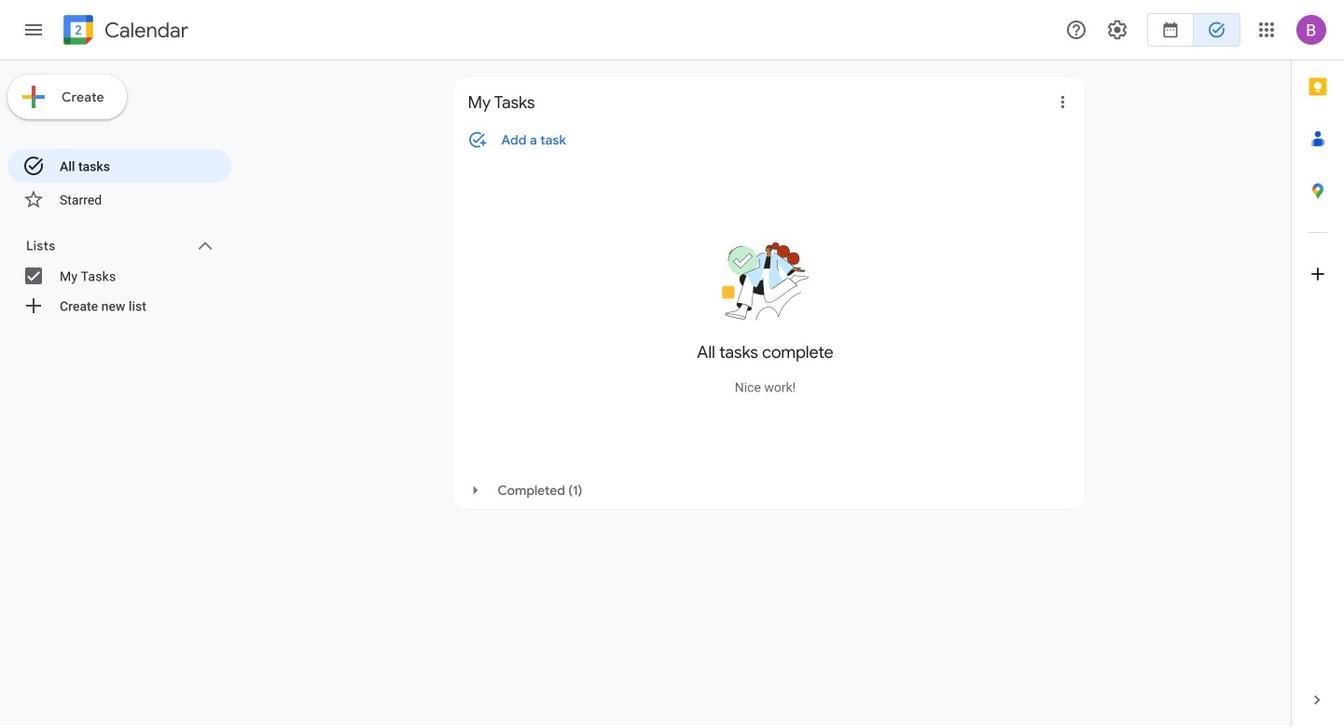Task type: locate. For each thing, give the bounding box(es) containing it.
calendar element
[[60, 11, 188, 52]]

tab list
[[1292, 61, 1344, 675]]

settings menu image
[[1107, 19, 1129, 41]]

heading inside "calendar" element
[[101, 19, 188, 42]]

tasks sidebar image
[[22, 19, 45, 41]]

support menu image
[[1065, 19, 1088, 41]]

heading
[[101, 19, 188, 42]]



